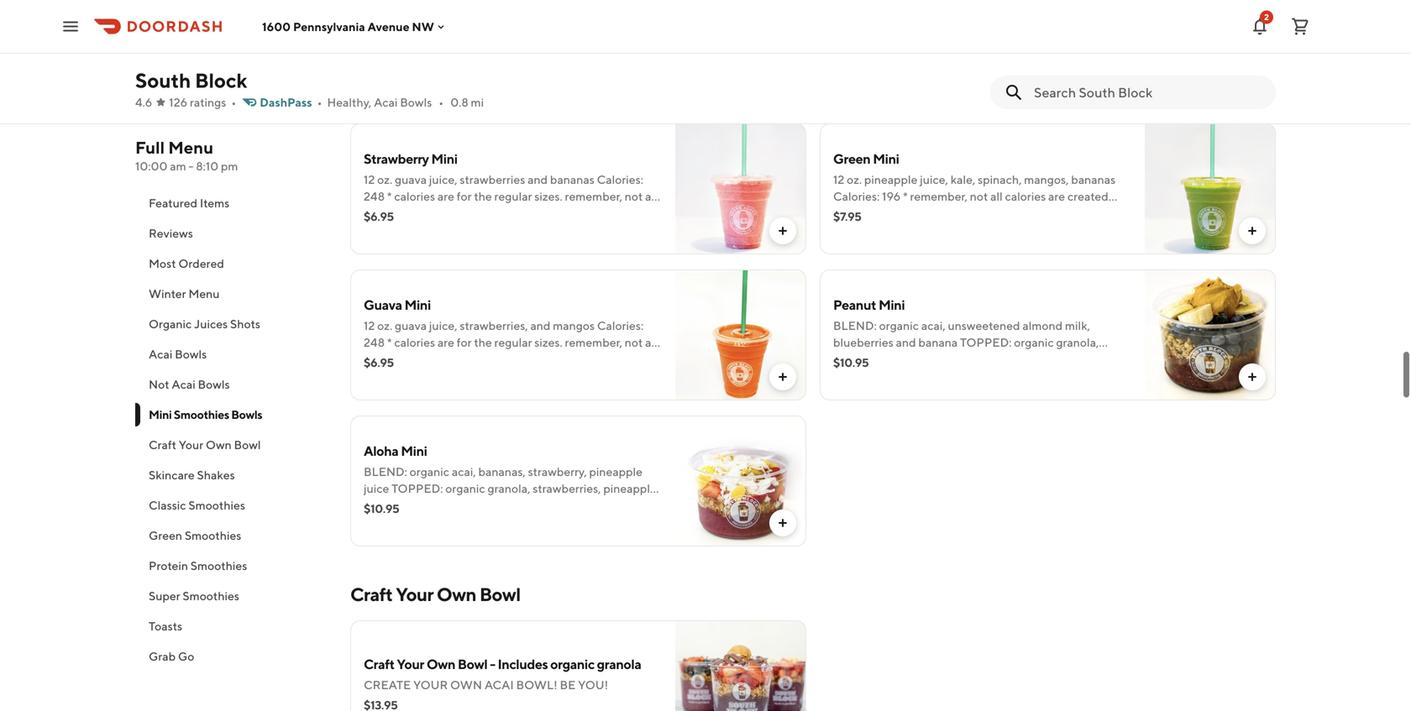 Task type: locate. For each thing, give the bounding box(es) containing it.
0 horizontal spatial $10.95
[[364, 502, 399, 516]]

guava inside guava mini 12 oz. guava juice, strawberries, and mangos  calories: 248  * calories are for the regular sizes. remember, not all calories are created equal. we encourage you to eat real food and to count colors, not calories!
[[395, 319, 427, 333]]

classic smoothies button
[[135, 491, 330, 521]]

0 vertical spatial $6.95
[[364, 210, 394, 223]]

1 vertical spatial acai
[[149, 347, 172, 361]]

acai, for peanut mini
[[921, 319, 946, 333]]

is inside "peanut mini blend: organic acai, unsweetened almond milk, blueberries and banana topped: organic granola, banana, peanut butter and blueberries our granola is certified organic, vegan and gluten-free"
[[1105, 352, 1113, 366]]

bowl up "skincare shakes" button
[[234, 438, 261, 452]]

1 add item to cart image from the top
[[776, 224, 790, 238]]

0 vertical spatial -
[[189, 159, 194, 173]]

acai, up banana
[[921, 319, 946, 333]]

1 horizontal spatial free
[[1023, 369, 1044, 383]]

smoothies down not acai bowls
[[174, 408, 229, 422]]

*
[[387, 189, 392, 203], [903, 189, 908, 203], [387, 336, 392, 349]]

1 vertical spatial guava
[[395, 319, 427, 333]]

1 regular from the top
[[494, 189, 532, 203]]

0 horizontal spatial is
[[476, 499, 484, 512]]

1 sizes. from the top
[[534, 189, 563, 203]]

1 horizontal spatial pineapple
[[864, 173, 918, 186]]

blend: down peanut
[[833, 319, 877, 333]]

encourage for strawberry mini
[[522, 206, 579, 220]]

calories: inside strawberry mini 12 oz. guava juice, strawberries and bananas  calories: 248  * calories are for the regular sizes. remember, not all calories are created equal. we encourage you to eat real food and to count colors, not calories!
[[597, 173, 643, 186]]

* right 196 at the top right of page
[[903, 189, 908, 203]]

0 vertical spatial $10.95
[[833, 356, 869, 370]]

0 vertical spatial count
[[1086, 206, 1117, 220]]

1 vertical spatial granola
[[434, 499, 474, 512]]

• left healthy,
[[317, 95, 322, 109]]

calories: inside guava mini 12 oz. guava juice, strawberries, and mangos  calories: 248  * calories are for the regular sizes. remember, not all calories are created equal. we encourage you to eat real food and to count colors, not calories!
[[597, 319, 644, 333]]

0 horizontal spatial -
[[189, 159, 194, 173]]

granola right coconut
[[434, 499, 474, 512]]

248 inside strawberry mini 12 oz. guava juice, strawberries and bananas  calories: 248  * calories are for the regular sizes. remember, not all calories are created equal. we encourage you to eat real food and to count colors, not calories!
[[364, 189, 385, 203]]

for for guava mini
[[457, 336, 472, 349]]

1 horizontal spatial our
[[1039, 352, 1060, 366]]

acai
[[374, 95, 398, 109], [149, 347, 172, 361], [172, 378, 195, 391]]

2 $6.95 from the top
[[364, 356, 394, 370]]

your
[[413, 678, 448, 692]]

0 horizontal spatial organic,
[[534, 499, 576, 512]]

1 vertical spatial topped:
[[392, 482, 443, 496]]

1 vertical spatial organic,
[[534, 499, 576, 512]]

bowls inside button
[[198, 378, 230, 391]]

2 regular from the top
[[494, 336, 532, 349]]

0 horizontal spatial blueberries
[[833, 336, 894, 349]]

notification bell image
[[1250, 16, 1270, 37]]

count for strawberry mini
[[427, 223, 458, 237]]

oz. for guava
[[377, 319, 392, 333]]

248 down strawberry
[[364, 189, 385, 203]]

sizes.
[[534, 189, 563, 203], [534, 336, 563, 349]]

strawberries, left the mangos
[[460, 319, 528, 333]]

add item to cart image
[[1246, 224, 1259, 238], [776, 370, 790, 384], [1246, 370, 1259, 384]]

1 vertical spatial gluten-
[[364, 515, 403, 529]]

acai,
[[921, 319, 946, 333], [452, 465, 476, 479]]

bowls up not acai bowls
[[175, 347, 207, 361]]

1 bananas from the left
[[550, 173, 595, 186]]

calories! inside strawberry mini 12 oz. guava juice, strawberries and bananas  calories: 248  * calories are for the regular sizes. remember, not all calories are created equal. we encourage you to eat real food and to count colors, not calories!
[[518, 223, 563, 237]]

classic smoothies
[[149, 499, 245, 512]]

0 vertical spatial free
[[1023, 369, 1044, 383]]

0 vertical spatial strawberries,
[[460, 319, 528, 333]]

1 vertical spatial strawberries,
[[533, 482, 601, 496]]

granola,
[[1056, 336, 1099, 349], [488, 482, 530, 496]]

colors, inside guava mini 12 oz. guava juice, strawberries, and mangos  calories: 248  * calories are for the regular sizes. remember, not all calories are created equal. we encourage you to eat real food and to count colors, not calories!
[[460, 369, 495, 383]]

organic,
[[881, 369, 923, 383], [534, 499, 576, 512]]

green
[[833, 151, 871, 167], [149, 529, 182, 543]]

bowls for mini
[[231, 408, 262, 422]]

organic down almond at the top right of page
[[1014, 336, 1054, 349]]

mini smoothies bowls
[[149, 408, 262, 422]]

0 vertical spatial our
[[1039, 352, 1060, 366]]

1 vertical spatial the
[[474, 336, 492, 349]]

pineapple up 196 at the top right of page
[[864, 173, 918, 186]]

vegan down pineapple,
[[579, 499, 611, 512]]

blueberries up banana,
[[833, 336, 894, 349]]

regular inside guava mini 12 oz. guava juice, strawberries, and mangos  calories: 248  * calories are for the regular sizes. remember, not all calories are created equal. we encourage you to eat real food and to count colors, not calories!
[[494, 336, 532, 349]]

we
[[504, 206, 520, 220], [868, 206, 884, 220], [504, 352, 520, 366]]

oz. down guava
[[377, 319, 392, 333]]

topped:
[[960, 336, 1012, 349], [392, 482, 443, 496]]

2 vertical spatial food
[[364, 369, 389, 383]]

196
[[882, 189, 901, 203]]

eat inside green mini 12 oz. pineapple juice, kale, spinach, mangos, bananas calories: 196  * remember, not all calories are created equal. we encourage you to eat real food and to count colors, not calories!
[[981, 206, 998, 220]]

-
[[189, 159, 194, 173], [490, 656, 495, 672]]

food for strawberry mini
[[364, 223, 389, 237]]

0 vertical spatial for
[[457, 189, 472, 203]]

open menu image
[[60, 16, 81, 37]]

2 vertical spatial created
[[426, 352, 467, 366]]

we inside strawberry mini 12 oz. guava juice, strawberries and bananas  calories: 248  * calories are for the regular sizes. remember, not all calories are created equal. we encourage you to eat real food and to count colors, not calories!
[[504, 206, 520, 220]]

acai right not
[[172, 378, 195, 391]]

peanut mini image
[[1145, 270, 1276, 401]]

bananas right strawberries
[[550, 173, 595, 186]]

12 for strawberry
[[364, 173, 375, 186]]

and left the mangos
[[530, 319, 551, 333]]

0 horizontal spatial granola,
[[488, 482, 530, 496]]

mini inside strawberry mini 12 oz. guava juice, strawberries and bananas  calories: 248  * calories are for the regular sizes. remember, not all calories are created equal. we encourage you to eat real food and to count colors, not calories!
[[431, 151, 458, 167]]

acai right healthy,
[[374, 95, 398, 109]]

2 vertical spatial calories:
[[597, 319, 644, 333]]

1 horizontal spatial blueberries
[[976, 352, 1037, 366]]

1 horizontal spatial -
[[490, 656, 495, 672]]

protein smoothies button
[[135, 551, 330, 581]]

banana
[[918, 336, 958, 349]]

craft
[[149, 438, 176, 452], [350, 584, 393, 606], [364, 656, 394, 672]]

count inside guava mini 12 oz. guava juice, strawberries, and mangos  calories: 248  * calories are for the regular sizes. remember, not all calories are created equal. we encourage you to eat real food and to count colors, not calories!
[[427, 369, 458, 383]]

real inside guava mini 12 oz. guava juice, strawberries, and mangos  calories: 248  * calories are for the regular sizes. remember, not all calories are created equal. we encourage you to eat real food and to count colors, not calories!
[[637, 352, 656, 366]]

own
[[450, 678, 482, 692]]

equal. inside strawberry mini 12 oz. guava juice, strawberries and bananas  calories: 248  * calories are for the regular sizes. remember, not all calories are created equal. we encourage you to eat real food and to count colors, not calories!
[[470, 206, 502, 220]]

mini for green
[[873, 151, 899, 167]]

12 inside green mini 12 oz. pineapple juice, kale, spinach, mangos, bananas calories: 196  * remember, not all calories are created equal. we encourage you to eat real food and to count colors, not calories!
[[833, 173, 844, 186]]

certified
[[833, 369, 878, 383], [486, 499, 531, 512]]

and up peanut
[[896, 336, 916, 349]]

$10.95 left peanut
[[833, 356, 869, 370]]

smoothies for protein
[[190, 559, 247, 573]]

12 inside guava mini 12 oz. guava juice, strawberries, and mangos  calories: 248  * calories are for the regular sizes. remember, not all calories are created equal. we encourage you to eat real food and to count colors, not calories!
[[364, 319, 375, 333]]

organic up peanut
[[879, 319, 919, 333]]

organic, inside "peanut mini blend: organic acai, unsweetened almond milk, blueberries and banana topped: organic granola, banana, peanut butter and blueberries our granola is certified organic, vegan and gluten-free"
[[881, 369, 923, 383]]

our right coconut
[[410, 499, 431, 512]]

oz. up $7.95
[[847, 173, 862, 186]]

to
[[604, 206, 615, 220], [967, 206, 978, 220], [1072, 206, 1083, 220], [413, 223, 424, 237], [604, 352, 615, 366], [413, 369, 424, 383]]

bowls left 0.8
[[400, 95, 432, 109]]

encourage inside guava mini 12 oz. guava juice, strawberries, and mangos  calories: 248  * calories are for the regular sizes. remember, not all calories are created equal. we encourage you to eat real food and to count colors, not calories!
[[522, 352, 579, 366]]

1 horizontal spatial bananas
[[1071, 173, 1116, 186]]

1 248 from the top
[[364, 189, 385, 203]]

1 vertical spatial created
[[426, 206, 467, 220]]

full menu 10:00 am - 8:10 pm
[[135, 138, 238, 173]]

0 vertical spatial sizes.
[[534, 189, 563, 203]]

1 the from the top
[[474, 189, 492, 203]]

1 • from the left
[[231, 95, 236, 109]]

organic
[[149, 317, 192, 331]]

colors, inside green mini 12 oz. pineapple juice, kale, spinach, mangos, bananas calories: 196  * remember, not all calories are created equal. we encourage you to eat real food and to count colors, not calories!
[[833, 223, 868, 237]]

mini up 196 at the top right of page
[[873, 151, 899, 167]]

1 horizontal spatial strawberries,
[[533, 482, 601, 496]]

granola, down milk,
[[1056, 336, 1099, 349]]

craft inside craft your own bowl - includes organic granola create your own acai bowl! be you!
[[364, 656, 394, 672]]

real inside strawberry mini 12 oz. guava juice, strawberries and bananas  calories: 248  * calories are for the regular sizes. remember, not all calories are created equal. we encourage you to eat real food and to count colors, not calories!
[[637, 206, 656, 220]]

juice, inside strawberry mini 12 oz. guava juice, strawberries and bananas  calories: 248  * calories are for the regular sizes. remember, not all calories are created equal. we encourage you to eat real food and to count colors, not calories!
[[429, 173, 457, 186]]

0 vertical spatial topped:
[[960, 336, 1012, 349]]

0 vertical spatial organic,
[[881, 369, 923, 383]]

1 vertical spatial 248
[[364, 336, 385, 349]]

calories: for guava mini
[[597, 319, 644, 333]]

aloha mini image
[[675, 416, 806, 547]]

1 vertical spatial -
[[490, 656, 495, 672]]

and inside the aloha mini blend: organic acai, bananas, strawberry, pineapple juice topped: organic granola, strawberries, pineapple, coconut our granola is certified organic, vegan and gluten-free
[[613, 499, 634, 512]]

our inside the aloha mini blend: organic acai, bananas, strawberry, pineapple juice topped: organic granola, strawberries, pineapple, coconut our granola is certified organic, vegan and gluten-free
[[410, 499, 431, 512]]

remember,
[[565, 189, 622, 203], [910, 189, 968, 203], [565, 336, 622, 349]]

mini right peanut
[[879, 297, 905, 313]]

1 vertical spatial craft your own bowl
[[350, 584, 520, 606]]

* for strawberry mini
[[387, 189, 392, 203]]

bananas
[[550, 173, 595, 186], [1071, 173, 1116, 186]]

green inside green smoothies button
[[149, 529, 182, 543]]

bananas inside strawberry mini 12 oz. guava juice, strawberries and bananas  calories: 248  * calories are for the regular sizes. remember, not all calories are created equal. we encourage you to eat real food and to count colors, not calories!
[[550, 173, 595, 186]]

the inside guava mini 12 oz. guava juice, strawberries, and mangos  calories: 248  * calories are for the regular sizes. remember, not all calories are created equal. we encourage you to eat real food and to count colors, not calories!
[[474, 336, 492, 349]]

ratings
[[190, 95, 226, 109]]

mini inside the aloha mini blend: organic acai, bananas, strawberry, pineapple juice topped: organic granola, strawberries, pineapple, coconut our granola is certified organic, vegan and gluten-free
[[401, 443, 427, 459]]

eat
[[617, 206, 634, 220], [981, 206, 998, 220], [617, 352, 634, 366]]

craft your own bowl - includes organic granola image
[[675, 621, 806, 711]]

mi
[[471, 95, 484, 109]]

12 down guava
[[364, 319, 375, 333]]

created inside strawberry mini 12 oz. guava juice, strawberries and bananas  calories: 248  * calories are for the regular sizes. remember, not all calories are created equal. we encourage you to eat real food and to count colors, not calories!
[[426, 206, 467, 220]]

bowls down 'not acai bowls' button
[[231, 408, 262, 422]]

aloha mini blend: organic acai, bananas, strawberry, pineapple juice topped: organic granola, strawberries, pineapple, coconut our granola is certified organic, vegan and gluten-free
[[364, 443, 660, 529]]

2 for from the top
[[457, 336, 472, 349]]

free inside the aloha mini blend: organic acai, bananas, strawberry, pineapple juice topped: organic granola, strawberries, pineapple, coconut our granola is certified organic, vegan and gluten-free
[[403, 515, 425, 529]]

created inside guava mini 12 oz. guava juice, strawberries, and mangos  calories: 248  * calories are for the regular sizes. remember, not all calories are created equal. we encourage you to eat real food and to count colors, not calories!
[[426, 352, 467, 366]]

$6.95
[[364, 210, 394, 223], [364, 356, 394, 370]]

and right butter
[[954, 352, 974, 366]]

we for strawberry mini
[[504, 206, 520, 220]]

guava for strawberry
[[395, 173, 427, 186]]

mini inside green mini 12 oz. pineapple juice, kale, spinach, mangos, bananas calories: 196  * remember, not all calories are created equal. we encourage you to eat real food and to count colors, not calories!
[[873, 151, 899, 167]]

bowl!
[[516, 678, 558, 692]]

0 horizontal spatial certified
[[486, 499, 531, 512]]

regular for guava mini
[[494, 336, 532, 349]]

pineapple up pineapple,
[[589, 465, 643, 479]]

blend: up juice
[[364, 465, 407, 479]]

and down strawberry
[[391, 223, 411, 237]]

12 for green
[[833, 173, 844, 186]]

vegan
[[926, 369, 958, 383], [579, 499, 611, 512]]

bananas right 'mangos,'
[[1071, 173, 1116, 186]]

- right "am"
[[189, 159, 194, 173]]

oz. inside strawberry mini 12 oz. guava juice, strawberries and bananas  calories: 248  * calories are for the regular sizes. remember, not all calories are created equal. we encourage you to eat real food and to count colors, not calories!
[[377, 173, 392, 186]]

all
[[645, 189, 658, 203], [990, 189, 1003, 203], [645, 336, 658, 349]]

0 vertical spatial blend:
[[833, 319, 877, 333]]

acai, inside "peanut mini blend: organic acai, unsweetened almond milk, blueberries and banana topped: organic granola, banana, peanut butter and blueberries our granola is certified organic, vegan and gluten-free"
[[921, 319, 946, 333]]

bowls up "mini smoothies bowls"
[[198, 378, 230, 391]]

1 horizontal spatial vegan
[[926, 369, 958, 383]]

spinach,
[[978, 173, 1022, 186]]

bowl
[[234, 438, 261, 452], [480, 584, 520, 606], [458, 656, 488, 672]]

vegan down butter
[[926, 369, 958, 383]]

1 vertical spatial pineapple
[[589, 465, 643, 479]]

2 add item to cart image from the top
[[776, 517, 790, 530]]

1 vertical spatial granola,
[[488, 482, 530, 496]]

and down pineapple,
[[613, 499, 634, 512]]

encourage down the mangos
[[522, 352, 579, 366]]

og
[[364, 5, 385, 21]]

0 horizontal spatial free
[[403, 515, 425, 529]]

acai up not
[[149, 347, 172, 361]]

mini for peanut
[[879, 297, 905, 313]]

and down 'mangos,'
[[1050, 206, 1070, 220]]

guava down strawberry
[[395, 173, 427, 186]]

0 vertical spatial blueberries
[[833, 336, 894, 349]]

eat for guava mini
[[617, 352, 634, 366]]

acai, inside the aloha mini blend: organic acai, bananas, strawberry, pineapple juice topped: organic granola, strawberries, pineapple, coconut our granola is certified organic, vegan and gluten-free
[[452, 465, 476, 479]]

bowls
[[400, 95, 432, 109], [175, 347, 207, 361], [198, 378, 230, 391], [231, 408, 262, 422]]

bowl up includes
[[480, 584, 520, 606]]

0 vertical spatial acai,
[[921, 319, 946, 333]]

0 vertical spatial certified
[[833, 369, 878, 383]]

super
[[149, 589, 180, 603]]

248 inside guava mini 12 oz. guava juice, strawberries, and mangos  calories: 248  * calories are for the regular sizes. remember, not all calories are created equal. we encourage you to eat real food and to count colors, not calories!
[[364, 336, 385, 349]]

acai, left bananas,
[[452, 465, 476, 479]]

1 vertical spatial sizes.
[[534, 336, 563, 349]]

12 down strawberry
[[364, 173, 375, 186]]

0 vertical spatial your
[[179, 438, 203, 452]]

mini right aloha
[[401, 443, 427, 459]]

oz. for green
[[847, 173, 862, 186]]

certified down bananas,
[[486, 499, 531, 512]]

0 horizontal spatial bananas
[[550, 173, 595, 186]]

smoothies for super
[[183, 589, 239, 603]]

0 vertical spatial green
[[833, 151, 871, 167]]

guava
[[395, 173, 427, 186], [395, 319, 427, 333]]

green down classic
[[149, 529, 182, 543]]

1 vertical spatial $6.95
[[364, 356, 394, 370]]

granola inside "peanut mini blend: organic acai, unsweetened almond milk, blueberries and banana topped: organic granola, banana, peanut butter and blueberries our granola is certified organic, vegan and gluten-free"
[[1063, 352, 1103, 366]]

juice, inside guava mini 12 oz. guava juice, strawberries, and mangos  calories: 248  * calories are for the regular sizes. remember, not all calories are created equal. we encourage you to eat real food and to count colors, not calories!
[[429, 319, 457, 333]]

4.6
[[135, 95, 152, 109]]

menu up "am"
[[168, 138, 213, 158]]

add item to cart image for peanut mini
[[1246, 370, 1259, 384]]

equal. inside guava mini 12 oz. guava juice, strawberries, and mangos  calories: 248  * calories are for the regular sizes. remember, not all calories are created equal. we encourage you to eat real food and to count colors, not calories!
[[470, 352, 502, 366]]

0 vertical spatial pineapple
[[864, 173, 918, 186]]

for inside strawberry mini 12 oz. guava juice, strawberries and bananas  calories: 248  * calories are for the regular sizes. remember, not all calories are created equal. we encourage you to eat real food and to count colors, not calories!
[[457, 189, 472, 203]]

2 248 from the top
[[364, 336, 385, 349]]

reviews button
[[135, 218, 330, 249]]

includes
[[498, 656, 548, 672]]

0 horizontal spatial topped:
[[392, 482, 443, 496]]

most
[[149, 257, 176, 270]]

0 vertical spatial own
[[206, 438, 232, 452]]

add item to cart image
[[776, 224, 790, 238], [776, 517, 790, 530]]

blend:
[[833, 319, 877, 333], [364, 465, 407, 479]]

0 vertical spatial vegan
[[926, 369, 958, 383]]

0 horizontal spatial acai,
[[452, 465, 476, 479]]

remember, inside green mini 12 oz. pineapple juice, kale, spinach, mangos, bananas calories: 196  * remember, not all calories are created equal. we encourage you to eat real food and to count colors, not calories!
[[910, 189, 968, 203]]

for inside guava mini 12 oz. guava juice, strawberries, and mangos  calories: 248  * calories are for the regular sizes. remember, not all calories are created equal. we encourage you to eat real food and to count colors, not calories!
[[457, 336, 472, 349]]

eat inside strawberry mini 12 oz. guava juice, strawberries and bananas  calories: 248  * calories are for the regular sizes. remember, not all calories are created equal. we encourage you to eat real food and to count colors, not calories!
[[617, 206, 634, 220]]

blend: inside "peanut mini blend: organic acai, unsweetened almond milk, blueberries and banana topped: organic granola, banana, peanut butter and blueberries our granola is certified organic, vegan and gluten-free"
[[833, 319, 877, 333]]

granola, down bananas,
[[488, 482, 530, 496]]

protein
[[149, 559, 188, 573]]

1 vertical spatial menu
[[188, 287, 220, 301]]

1 horizontal spatial blend:
[[833, 319, 877, 333]]

organic, down strawberry, on the left of page
[[534, 499, 576, 512]]

granola down milk,
[[1063, 352, 1103, 366]]

1600 pennsylvania avenue nw
[[262, 20, 434, 33]]

menu for winter
[[188, 287, 220, 301]]

juice, inside green mini 12 oz. pineapple juice, kale, spinach, mangos, bananas calories: 196  * remember, not all calories are created equal. we encourage you to eat real food and to count colors, not calories!
[[920, 173, 948, 186]]

we inside guava mini 12 oz. guava juice, strawberries, and mangos  calories: 248  * calories are for the regular sizes. remember, not all calories are created equal. we encourage you to eat real food and to count colors, not calories!
[[504, 352, 520, 366]]

* down guava
[[387, 336, 392, 349]]

calories! down strawberries
[[518, 223, 563, 237]]

gluten- down coconut
[[364, 515, 403, 529]]

smoothies up protein smoothies
[[185, 529, 241, 543]]

0 vertical spatial is
[[1105, 352, 1113, 366]]

1 for from the top
[[457, 189, 472, 203]]

2 vertical spatial acai
[[172, 378, 195, 391]]

1 vertical spatial regular
[[494, 336, 532, 349]]

created for guava mini
[[426, 352, 467, 366]]

1 horizontal spatial topped:
[[960, 336, 1012, 349]]

sizes. inside guava mini 12 oz. guava juice, strawberries, and mangos  calories: 248  * calories are for the regular sizes. remember, not all calories are created equal. we encourage you to eat real food and to count colors, not calories!
[[534, 336, 563, 349]]

add item to cart image for aloha mini
[[776, 517, 790, 530]]

1 horizontal spatial gluten-
[[983, 369, 1023, 383]]

1 horizontal spatial $10.95
[[833, 356, 869, 370]]

food down 'mangos,'
[[1023, 206, 1047, 220]]

1 vertical spatial is
[[476, 499, 484, 512]]

0 horizontal spatial pineapple
[[589, 465, 643, 479]]

blend: inside the aloha mini blend: organic acai, bananas, strawberry, pineapple juice topped: organic granola, strawberries, pineapple, coconut our granola is certified organic, vegan and gluten-free
[[364, 465, 407, 479]]

1 vertical spatial blend:
[[364, 465, 407, 479]]

0 vertical spatial granola
[[1063, 352, 1103, 366]]

• left 0.8
[[439, 95, 444, 109]]

granola
[[1063, 352, 1103, 366], [434, 499, 474, 512], [597, 656, 641, 672]]

juices
[[194, 317, 228, 331]]

menu for full
[[168, 138, 213, 158]]

0 vertical spatial 248
[[364, 189, 385, 203]]

1 vertical spatial green
[[149, 529, 182, 543]]

- inside craft your own bowl - includes organic granola create your own acai bowl! be you!
[[490, 656, 495, 672]]

bowls inside "button"
[[175, 347, 207, 361]]

0 vertical spatial gluten-
[[983, 369, 1023, 383]]

oz. down strawberry
[[377, 173, 392, 186]]

0 horizontal spatial blend:
[[364, 465, 407, 479]]

- inside full menu 10:00 am - 8:10 pm
[[189, 159, 194, 173]]

1 horizontal spatial granola,
[[1056, 336, 1099, 349]]

1 horizontal spatial craft your own bowl
[[350, 584, 520, 606]]

acai inside button
[[172, 378, 195, 391]]

smoothies down protein smoothies
[[183, 589, 239, 603]]

0 horizontal spatial vegan
[[579, 499, 611, 512]]

and
[[528, 173, 548, 186], [1050, 206, 1070, 220], [391, 223, 411, 237], [530, 319, 551, 333], [896, 336, 916, 349], [954, 352, 974, 366], [391, 369, 411, 383], [960, 369, 980, 383], [613, 499, 634, 512]]

2 vertical spatial craft
[[364, 656, 394, 672]]

1 horizontal spatial organic,
[[881, 369, 923, 383]]

regular inside strawberry mini 12 oz. guava juice, strawberries and bananas  calories: 248  * calories are for the regular sizes. remember, not all calories are created equal. we encourage you to eat real food and to count colors, not calories!
[[494, 189, 532, 203]]

you inside strawberry mini 12 oz. guava juice, strawberries and bananas  calories: 248  * calories are for the regular sizes. remember, not all calories are created equal. we encourage you to eat real food and to count colors, not calories!
[[582, 206, 601, 220]]

• down block
[[231, 95, 236, 109]]

1 horizontal spatial granola
[[597, 656, 641, 672]]

colors, for strawberry mini
[[460, 223, 495, 237]]

$6.95 for guava
[[364, 356, 394, 370]]

blueberries down unsweetened
[[976, 352, 1037, 366]]

1 vertical spatial our
[[410, 499, 431, 512]]

* inside guava mini 12 oz. guava juice, strawberries, and mangos  calories: 248  * calories are for the regular sizes. remember, not all calories are created equal. we encourage you to eat real food and to count colors, not calories!
[[387, 336, 392, 349]]

craft your own bowl inside craft your own bowl 'button'
[[149, 438, 261, 452]]

2 bananas from the left
[[1071, 173, 1116, 186]]

regular
[[494, 189, 532, 203], [494, 336, 532, 349]]

248 for strawberry
[[364, 189, 385, 203]]

food inside guava mini 12 oz. guava juice, strawberries, and mangos  calories: 248  * calories are for the regular sizes. remember, not all calories are created equal. we encourage you to eat real food and to count colors, not calories!
[[364, 369, 389, 383]]

are
[[438, 189, 454, 203], [1048, 189, 1065, 203], [407, 206, 424, 220], [438, 336, 454, 349], [407, 352, 424, 366]]

count inside green mini 12 oz. pineapple juice, kale, spinach, mangos, bananas calories: 196  * remember, not all calories are created equal. we encourage you to eat real food and to count colors, not calories!
[[1086, 206, 1117, 220]]

1 horizontal spatial acai,
[[921, 319, 946, 333]]

created for strawberry mini
[[426, 206, 467, 220]]

0 vertical spatial calories:
[[597, 173, 643, 186]]

2 vertical spatial your
[[397, 656, 424, 672]]

$10.95 down juice
[[364, 502, 399, 516]]

calories! down the mangos
[[518, 369, 563, 383]]

strawberries,
[[460, 319, 528, 333], [533, 482, 601, 496]]

craft your own bowl
[[149, 438, 261, 452], [350, 584, 520, 606]]

$6.95 down strawberry
[[364, 210, 394, 223]]

2 horizontal spatial granola
[[1063, 352, 1103, 366]]

free down coconut
[[403, 515, 425, 529]]

menu up the organic juices shots
[[188, 287, 220, 301]]

smoothies down green smoothies button
[[190, 559, 247, 573]]

- up acai
[[490, 656, 495, 672]]

remember, inside guava mini 12 oz. guava juice, strawberries, and mangos  calories: 248  * calories are for the regular sizes. remember, not all calories are created equal. we encourage you to eat real food and to count colors, not calories!
[[565, 336, 622, 349]]

strawberry mini image
[[675, 123, 806, 255]]

certified inside the aloha mini blend: organic acai, bananas, strawberry, pineapple juice topped: organic granola, strawberries, pineapple, coconut our granola is certified organic, vegan and gluten-free
[[486, 499, 531, 512]]

food down strawberry
[[364, 223, 389, 237]]

0 horizontal spatial craft your own bowl
[[149, 438, 261, 452]]

certified down banana,
[[833, 369, 878, 383]]

colors, for guava mini
[[460, 369, 495, 383]]

winter
[[149, 287, 186, 301]]

green for smoothies
[[149, 529, 182, 543]]

winter menu button
[[135, 279, 330, 309]]

you inside guava mini 12 oz. guava juice, strawberries, and mangos  calories: 248  * calories are for the regular sizes. remember, not all calories are created equal. we encourage you to eat real food and to count colors, not calories!
[[582, 352, 601, 366]]

calories! inside guava mini 12 oz. guava juice, strawberries, and mangos  calories: 248  * calories are for the regular sizes. remember, not all calories are created equal. we encourage you to eat real food and to count colors, not calories!
[[518, 369, 563, 383]]

reviews
[[149, 226, 193, 240]]

bowl up the own
[[458, 656, 488, 672]]

pm
[[221, 159, 238, 173]]

0 vertical spatial craft your own bowl
[[149, 438, 261, 452]]

$6.95 down guava
[[364, 356, 394, 370]]

granola up "you!"
[[597, 656, 641, 672]]

colors, inside strawberry mini 12 oz. guava juice, strawberries and bananas  calories: 248  * calories are for the regular sizes. remember, not all calories are created equal. we encourage you to eat real food and to count colors, not calories!
[[460, 223, 495, 237]]

1600
[[262, 20, 291, 33]]

2 horizontal spatial •
[[439, 95, 444, 109]]

mini right og
[[388, 5, 414, 21]]

oz. inside guava mini 12 oz. guava juice, strawberries, and mangos  calories: 248  * calories are for the regular sizes. remember, not all calories are created equal. we encourage you to eat real food and to count colors, not calories!
[[377, 319, 392, 333]]

for for strawberry mini
[[457, 189, 472, 203]]

juice
[[364, 482, 389, 496]]

menu inside "button"
[[188, 287, 220, 301]]

toasts
[[149, 620, 182, 633]]

mini right strawberry
[[431, 151, 458, 167]]

strawberries, down strawberry, on the left of page
[[533, 482, 601, 496]]

all inside strawberry mini 12 oz. guava juice, strawberries and bananas  calories: 248  * calories are for the regular sizes. remember, not all calories are created equal. we encourage you to eat real food and to count colors, not calories!
[[645, 189, 658, 203]]

0 vertical spatial menu
[[168, 138, 213, 158]]

be
[[560, 678, 576, 692]]

1 $6.95 from the top
[[364, 210, 394, 223]]

topped: down unsweetened
[[960, 336, 1012, 349]]

our down almond at the top right of page
[[1039, 352, 1060, 366]]

the inside strawberry mini 12 oz. guava juice, strawberries and bananas  calories: 248  * calories are for the regular sizes. remember, not all calories are created equal. we encourage you to eat real food and to count colors, not calories!
[[474, 189, 492, 203]]

1 guava from the top
[[395, 173, 427, 186]]

12 up $7.95
[[833, 173, 844, 186]]

2 guava from the top
[[395, 319, 427, 333]]

food down guava
[[364, 369, 389, 383]]

mini down not
[[149, 408, 172, 422]]

green inside green mini 12 oz. pineapple juice, kale, spinach, mangos, bananas calories: 196  * remember, not all calories are created equal. we encourage you to eat real food and to count colors, not calories!
[[833, 151, 871, 167]]

smoothies for mini
[[174, 408, 229, 422]]

0 vertical spatial bowl
[[234, 438, 261, 452]]

sizes. for guava mini
[[534, 336, 563, 349]]

1 vertical spatial add item to cart image
[[776, 517, 790, 530]]

encourage for guava mini
[[522, 352, 579, 366]]

acai inside "button"
[[149, 347, 172, 361]]

green up $7.95
[[833, 151, 871, 167]]

organic, down peanut
[[881, 369, 923, 383]]

free down almond at the top right of page
[[1023, 369, 1044, 383]]

peanut
[[833, 297, 876, 313]]

248 down guava
[[364, 336, 385, 349]]

our
[[1039, 352, 1060, 366], [410, 499, 431, 512]]

smoothies down the shakes
[[188, 499, 245, 512]]

1 vertical spatial free
[[403, 515, 425, 529]]

2 sizes. from the top
[[534, 336, 563, 349]]

oz. for strawberry
[[377, 173, 392, 186]]

encourage down 196 at the top right of page
[[886, 206, 943, 220]]

featured items button
[[135, 188, 330, 218]]

0 vertical spatial created
[[1068, 189, 1109, 203]]

0 horizontal spatial granola
[[434, 499, 474, 512]]

equal. for strawberry mini
[[470, 206, 502, 220]]

you for strawberry mini
[[582, 206, 601, 220]]

and inside green mini 12 oz. pineapple juice, kale, spinach, mangos, bananas calories: 196  * remember, not all calories are created equal. we encourage you to eat real food and to count colors, not calories!
[[1050, 206, 1070, 220]]

menu
[[168, 138, 213, 158], [188, 287, 220, 301]]

gluten- down unsweetened
[[983, 369, 1023, 383]]

topped: up coconut
[[392, 482, 443, 496]]

* inside strawberry mini 12 oz. guava juice, strawberries and bananas  calories: 248  * calories are for the regular sizes. remember, not all calories are created equal. we encourage you to eat real food and to count colors, not calories!
[[387, 189, 392, 203]]

encourage down strawberries
[[522, 206, 579, 220]]

calories! down 196 at the top right of page
[[891, 223, 936, 237]]

smoothies inside button
[[188, 499, 245, 512]]

remember, inside strawberry mini 12 oz. guava juice, strawberries and bananas  calories: 248  * calories are for the regular sizes. remember, not all calories are created equal. we encourage you to eat real food and to count colors, not calories!
[[565, 189, 622, 203]]

0 vertical spatial food
[[1023, 206, 1047, 220]]

0 vertical spatial craft
[[149, 438, 176, 452]]

mini right guava
[[405, 297, 431, 313]]

guava inside strawberry mini 12 oz. guava juice, strawberries and bananas  calories: 248  * calories are for the regular sizes. remember, not all calories are created equal. we encourage you to eat real food and to count colors, not calories!
[[395, 173, 427, 186]]

bowls for not
[[198, 378, 230, 391]]

2
[[1264, 12, 1269, 22]]

add item to cart image for green mini
[[1246, 224, 1259, 238]]

guava down guava
[[395, 319, 427, 333]]

2 the from the top
[[474, 336, 492, 349]]

bowl inside craft your own bowl 'button'
[[234, 438, 261, 452]]

oz. inside green mini 12 oz. pineapple juice, kale, spinach, mangos, bananas calories: 196  * remember, not all calories are created equal. we encourage you to eat real food and to count colors, not calories!
[[847, 173, 862, 186]]

eat for strawberry mini
[[617, 206, 634, 220]]

and right strawberries
[[528, 173, 548, 186]]



Task type: describe. For each thing, give the bounding box(es) containing it.
acai bowls
[[149, 347, 207, 361]]

shots
[[230, 317, 260, 331]]

we inside green mini 12 oz. pineapple juice, kale, spinach, mangos, bananas calories: 196  * remember, not all calories are created equal. we encourage you to eat real food and to count colors, not calories!
[[868, 206, 884, 220]]

strawberries, inside the aloha mini blend: organic acai, bananas, strawberry, pineapple juice topped: organic granola, strawberries, pineapple, coconut our granola is certified organic, vegan and gluten-free
[[533, 482, 601, 496]]

mangos
[[553, 319, 595, 333]]

juice, for green mini
[[920, 173, 948, 186]]

12 for guava
[[364, 319, 375, 333]]

most ordered
[[149, 257, 224, 270]]

you!
[[578, 678, 608, 692]]

vegan inside "peanut mini blend: organic acai, unsweetened almond milk, blueberries and banana topped: organic granola, banana, peanut butter and blueberries our granola is certified organic, vegan and gluten-free"
[[926, 369, 958, 383]]

pineapple inside green mini 12 oz. pineapple juice, kale, spinach, mangos, bananas calories: 196  * remember, not all calories are created equal. we encourage you to eat real food and to count colors, not calories!
[[864, 173, 918, 186]]

food for guava mini
[[364, 369, 389, 383]]

own inside craft your own bowl 'button'
[[206, 438, 232, 452]]

nw
[[412, 20, 434, 33]]

0.8
[[450, 95, 469, 109]]

blend: for peanut
[[833, 319, 877, 333]]

ordered
[[178, 257, 224, 270]]

your inside craft your own bowl - includes organic granola create your own acai bowl! be you!
[[397, 656, 424, 672]]

avenue
[[368, 20, 410, 33]]

mini for aloha
[[401, 443, 427, 459]]

we for guava mini
[[504, 352, 520, 366]]

butter
[[918, 352, 952, 366]]

guava
[[364, 297, 402, 313]]

guava for guava
[[395, 319, 427, 333]]

equal. for guava mini
[[470, 352, 502, 366]]

granola, inside the aloha mini blend: organic acai, bananas, strawberry, pineapple juice topped: organic granola, strawberries, pineapple, coconut our granola is certified organic, vegan and gluten-free
[[488, 482, 530, 496]]

pineapple,
[[603, 482, 660, 496]]

dashpass
[[260, 95, 312, 109]]

strawberries
[[460, 173, 525, 186]]

126 ratings •
[[169, 95, 236, 109]]

topped: inside the aloha mini blend: organic acai, bananas, strawberry, pineapple juice topped: organic granola, strawberries, pineapple, coconut our granola is certified organic, vegan and gluten-free
[[392, 482, 443, 496]]

green smoothies
[[149, 529, 241, 543]]

equal. inside green mini 12 oz. pineapple juice, kale, spinach, mangos, bananas calories: 196  * remember, not all calories are created equal. we encourage you to eat real food and to count colors, not calories!
[[833, 206, 866, 220]]

featured items
[[149, 196, 230, 210]]

mini for strawberry
[[431, 151, 458, 167]]

granola inside the aloha mini blend: organic acai, bananas, strawberry, pineapple juice topped: organic granola, strawberries, pineapple, coconut our granola is certified organic, vegan and gluten-free
[[434, 499, 474, 512]]

pineapple inside the aloha mini blend: organic acai, bananas, strawberry, pineapple juice topped: organic granola, strawberries, pineapple, coconut our granola is certified organic, vegan and gluten-free
[[589, 465, 643, 479]]

$10.95 for peanut
[[833, 356, 869, 370]]

calories: for strawberry mini
[[597, 173, 643, 186]]

craft inside 'button'
[[149, 438, 176, 452]]

green smoothies button
[[135, 521, 330, 551]]

0 items, open order cart image
[[1290, 16, 1310, 37]]

milk,
[[1065, 319, 1090, 333]]

organic left bananas,
[[410, 465, 449, 479]]

smoothies for classic
[[188, 499, 245, 512]]

calories! for guava mini
[[518, 369, 563, 383]]

acai for not
[[172, 378, 195, 391]]

calories inside green mini 12 oz. pineapple juice, kale, spinach, mangos, bananas calories: 196  * remember, not all calories are created equal. we encourage you to eat real food and to count colors, not calories!
[[1005, 189, 1046, 203]]

is inside the aloha mini blend: organic acai, bananas, strawberry, pineapple juice topped: organic granola, strawberries, pineapple, coconut our granola is certified organic, vegan and gluten-free
[[476, 499, 484, 512]]

the for guava mini
[[474, 336, 492, 349]]

organic juices shots
[[149, 317, 260, 331]]

healthy,
[[327, 95, 372, 109]]

classic
[[149, 499, 186, 512]]

juice, for guava mini
[[429, 319, 457, 333]]

organic inside craft your own bowl - includes organic granola create your own acai bowl! be you!
[[550, 656, 595, 672]]

your inside craft your own bowl 'button'
[[179, 438, 203, 452]]

$10.95 for aloha
[[364, 502, 399, 516]]

granola, inside "peanut mini blend: organic acai, unsweetened almond milk, blueberries and banana topped: organic granola, banana, peanut butter and blueberries our granola is certified organic, vegan and gluten-free"
[[1056, 336, 1099, 349]]

south block
[[135, 68, 247, 92]]

free inside "peanut mini blend: organic acai, unsweetened almond milk, blueberries and banana topped: organic granola, banana, peanut butter and blueberries our granola is certified organic, vegan and gluten-free"
[[1023, 369, 1044, 383]]

go
[[178, 650, 194, 664]]

add item to cart image for guava mini
[[776, 370, 790, 384]]

grab go button
[[135, 642, 330, 672]]

add item to cart image for strawberry mini
[[776, 224, 790, 238]]

shakes
[[197, 468, 235, 482]]

smoothies for green
[[185, 529, 241, 543]]

organic juices shots button
[[135, 309, 330, 339]]

kale,
[[951, 173, 976, 186]]

own inside craft your own bowl - includes organic granola create your own acai bowl! be you!
[[427, 656, 455, 672]]

real for guava mini
[[637, 352, 656, 366]]

most ordered button
[[135, 249, 330, 279]]

encourage inside green mini 12 oz. pineapple juice, kale, spinach, mangos, bananas calories: 196  * remember, not all calories are created equal. we encourage you to eat real food and to count colors, not calories!
[[886, 206, 943, 220]]

dashpass •
[[260, 95, 322, 109]]

1 vertical spatial blueberries
[[976, 352, 1037, 366]]

1 vertical spatial craft
[[350, 584, 393, 606]]

* inside green mini 12 oz. pineapple juice, kale, spinach, mangos, bananas calories: 196  * remember, not all calories are created equal. we encourage you to eat real food and to count colors, not calories!
[[903, 189, 908, 203]]

topped: inside "peanut mini blend: organic acai, unsweetened almond milk, blueberries and banana topped: organic granola, banana, peanut butter and blueberries our granola is certified organic, vegan and gluten-free"
[[960, 336, 1012, 349]]

calories: inside green mini 12 oz. pineapple juice, kale, spinach, mangos, bananas calories: 196  * remember, not all calories are created equal. we encourage you to eat real food and to count colors, not calories!
[[833, 189, 880, 203]]

guava mini 12 oz. guava juice, strawberries, and mangos  calories: 248  * calories are for the regular sizes. remember, not all calories are created equal. we encourage you to eat real food and to count colors, not calories!
[[364, 297, 658, 383]]

all inside green mini 12 oz. pineapple juice, kale, spinach, mangos, bananas calories: 196  * remember, not all calories are created equal. we encourage you to eat real food and to count colors, not calories!
[[990, 189, 1003, 203]]

blend: for aloha
[[364, 465, 407, 479]]

10:00
[[135, 159, 168, 173]]

vegan inside the aloha mini blend: organic acai, bananas, strawberry, pineapple juice topped: organic granola, strawberries, pineapple, coconut our granola is certified organic, vegan and gluten-free
[[579, 499, 611, 512]]

acai, for aloha mini
[[452, 465, 476, 479]]

1 vertical spatial your
[[396, 584, 433, 606]]

8:10
[[196, 159, 219, 173]]

guava mini image
[[675, 270, 806, 401]]

unsweetened
[[948, 319, 1020, 333]]

and down unsweetened
[[960, 369, 980, 383]]

3 • from the left
[[439, 95, 444, 109]]

and down guava
[[391, 369, 411, 383]]

1 vertical spatial bowl
[[480, 584, 520, 606]]

real inside green mini 12 oz. pineapple juice, kale, spinach, mangos, bananas calories: 196  * remember, not all calories are created equal. we encourage you to eat real food and to count colors, not calories!
[[1000, 206, 1020, 220]]

winter menu
[[149, 287, 220, 301]]

aloha
[[364, 443, 399, 459]]

the for strawberry mini
[[474, 189, 492, 203]]

1 vertical spatial own
[[437, 584, 476, 606]]

all for guava mini
[[645, 336, 658, 349]]

acai for healthy,
[[374, 95, 398, 109]]

all for strawberry mini
[[645, 189, 658, 203]]

acai
[[485, 678, 514, 692]]

remember, for strawberry mini
[[565, 189, 622, 203]]

bananas,
[[478, 465, 526, 479]]

grab go
[[149, 650, 194, 664]]

count for guava mini
[[427, 369, 458, 383]]

* for guava mini
[[387, 336, 392, 349]]

featured
[[149, 196, 197, 210]]

create
[[364, 678, 411, 692]]

created inside green mini 12 oz. pineapple juice, kale, spinach, mangos, bananas calories: 196  * remember, not all calories are created equal. we encourage you to eat real food and to count colors, not calories!
[[1068, 189, 1109, 203]]

bananas inside green mini 12 oz. pineapple juice, kale, spinach, mangos, bananas calories: 196  * remember, not all calories are created equal. we encourage you to eat real food and to count colors, not calories!
[[1071, 173, 1116, 186]]

1600 pennsylvania avenue nw button
[[262, 20, 448, 33]]

not acai bowls button
[[135, 370, 330, 400]]

sizes. for strawberry mini
[[534, 189, 563, 203]]

calories! inside green mini 12 oz. pineapple juice, kale, spinach, mangos, bananas calories: 196  * remember, not all calories are created equal. we encourage you to eat real food and to count colors, not calories!
[[891, 223, 936, 237]]

strawberries, inside guava mini 12 oz. guava juice, strawberries, and mangos  calories: 248  * calories are for the regular sizes. remember, not all calories are created equal. we encourage you to eat real food and to count colors, not calories!
[[460, 319, 528, 333]]

craft your own bowl button
[[135, 430, 330, 460]]

strawberry mini 12 oz. guava juice, strawberries and bananas  calories: 248  * calories are for the regular sizes. remember, not all calories are created equal. we encourage you to eat real food and to count colors, not calories!
[[364, 151, 658, 237]]

strawberry
[[364, 151, 429, 167]]

toasts button
[[135, 612, 330, 642]]

juice, for strawberry mini
[[429, 173, 457, 186]]

block
[[195, 68, 247, 92]]

you for guava mini
[[582, 352, 601, 366]]

mini for og
[[388, 5, 414, 21]]

remember, for guava mini
[[565, 336, 622, 349]]

almond
[[1023, 319, 1063, 333]]

are inside green mini 12 oz. pineapple juice, kale, spinach, mangos, bananas calories: 196  * remember, not all calories are created equal. we encourage you to eat real food and to count colors, not calories!
[[1048, 189, 1065, 203]]

grab
[[149, 650, 176, 664]]

248 for guava
[[364, 336, 385, 349]]

- for menu
[[189, 159, 194, 173]]

real for strawberry mini
[[637, 206, 656, 220]]

peanut
[[878, 352, 916, 366]]

coconut
[[364, 499, 408, 512]]

gluten- inside "peanut mini blend: organic acai, unsweetened almond milk, blueberries and banana topped: organic granola, banana, peanut butter and blueberries our granola is certified organic, vegan and gluten-free"
[[983, 369, 1023, 383]]

full
[[135, 138, 165, 158]]

skincare shakes
[[149, 468, 235, 482]]

mango mini image
[[1145, 0, 1276, 108]]

$6.95 for strawberry
[[364, 210, 394, 223]]

$7.95
[[833, 210, 861, 223]]

not acai bowls
[[149, 378, 230, 391]]

126
[[169, 95, 187, 109]]

strawberry,
[[528, 465, 587, 479]]

am
[[170, 159, 186, 173]]

green mini 12 oz. pineapple juice, kale, spinach, mangos, bananas calories: 196  * remember, not all calories are created equal. we encourage you to eat real food and to count colors, not calories!
[[833, 151, 1117, 237]]

calories! for strawberry mini
[[518, 223, 563, 237]]

regular for strawberry mini
[[494, 189, 532, 203]]

healthy, acai bowls • 0.8 mi
[[327, 95, 484, 109]]

protein smoothies
[[149, 559, 247, 573]]

granola inside craft your own bowl - includes organic granola create your own acai bowl! be you!
[[597, 656, 641, 672]]

organic, inside the aloha mini blend: organic acai, bananas, strawberry, pineapple juice topped: organic granola, strawberries, pineapple, coconut our granola is certified organic, vegan and gluten-free
[[534, 499, 576, 512]]

green mini image
[[1145, 123, 1276, 255]]

super smoothies
[[149, 589, 239, 603]]

pennsylvania
[[293, 20, 365, 33]]

skincare shakes button
[[135, 460, 330, 491]]

gluten- inside the aloha mini blend: organic acai, bananas, strawberry, pineapple juice topped: organic granola, strawberries, pineapple, coconut our granola is certified organic, vegan and gluten-free
[[364, 515, 403, 529]]

banana,
[[833, 352, 875, 366]]

green for mini
[[833, 151, 871, 167]]

organic down bananas,
[[445, 482, 485, 496]]

you inside green mini 12 oz. pineapple juice, kale, spinach, mangos, bananas calories: 196  * remember, not all calories are created equal. we encourage you to eat real food and to count colors, not calories!
[[945, 206, 965, 220]]

mangos,
[[1024, 173, 1069, 186]]

og mini image
[[675, 0, 806, 108]]

mini for guava
[[405, 297, 431, 313]]

- for your
[[490, 656, 495, 672]]

2 • from the left
[[317, 95, 322, 109]]

our inside "peanut mini blend: organic acai, unsweetened almond milk, blueberries and banana topped: organic granola, banana, peanut butter and blueberries our granola is certified organic, vegan and gluten-free"
[[1039, 352, 1060, 366]]

Item Search search field
[[1034, 83, 1263, 102]]

bowls for healthy,
[[400, 95, 432, 109]]

bowl inside craft your own bowl - includes organic granola create your own acai bowl! be you!
[[458, 656, 488, 672]]

skincare
[[149, 468, 195, 482]]

certified inside "peanut mini blend: organic acai, unsweetened almond milk, blueberries and banana topped: organic granola, banana, peanut butter and blueberries our granola is certified organic, vegan and gluten-free"
[[833, 369, 878, 383]]

food inside green mini 12 oz. pineapple juice, kale, spinach, mangos, bananas calories: 196  * remember, not all calories are created equal. we encourage you to eat real food and to count colors, not calories!
[[1023, 206, 1047, 220]]

items
[[200, 196, 230, 210]]



Task type: vqa. For each thing, say whether or not it's contained in the screenshot.
the we within the strawberry mini 12 oz. guava juice, strawberries and bananas  calories: 248  * calories are for the regular sizes. remember, not all calories are created equal. we encourage you to eat real food and to count colors, not calories!
yes



